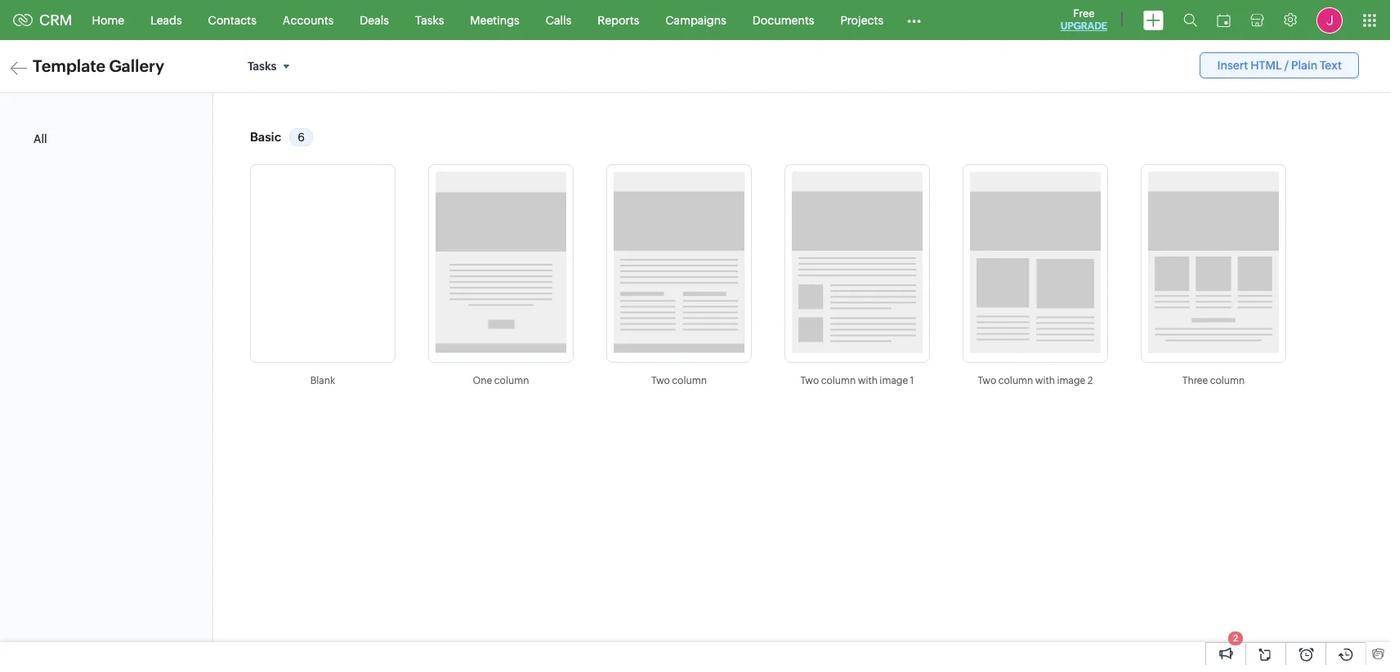 Task type: locate. For each thing, give the bounding box(es) containing it.
1 horizontal spatial tasks
[[415, 13, 444, 27]]

5 column from the left
[[1211, 375, 1246, 387]]

not loaded image for three column
[[1149, 172, 1280, 353]]

one column
[[473, 375, 529, 387]]

tasks right deals link
[[415, 13, 444, 27]]

calls
[[546, 13, 572, 27]]

not loaded image
[[436, 172, 567, 353], [614, 172, 745, 353], [792, 172, 923, 353], [971, 172, 1101, 353], [1149, 172, 1280, 353]]

2
[[1088, 375, 1094, 387], [1234, 634, 1239, 644]]

blank
[[310, 375, 336, 387]]

0 horizontal spatial two
[[652, 375, 670, 387]]

not loaded image for two column
[[614, 172, 745, 353]]

3 two from the left
[[978, 375, 997, 387]]

insert html / plain text link
[[1201, 52, 1360, 79]]

0 vertical spatial 2
[[1088, 375, 1094, 387]]

tasks
[[415, 13, 444, 27], [248, 60, 277, 73]]

tasks inside field
[[248, 60, 277, 73]]

deals
[[360, 13, 389, 27]]

leads link
[[137, 0, 195, 40]]

0 horizontal spatial with
[[858, 375, 878, 387]]

2 not loaded image from the left
[[614, 172, 745, 353]]

not loaded image for one column
[[436, 172, 567, 353]]

two for two column
[[652, 375, 670, 387]]

three column
[[1183, 375, 1246, 387]]

free
[[1074, 7, 1095, 20]]

search image
[[1184, 13, 1198, 27]]

1 image from the left
[[880, 375, 909, 387]]

campaigns
[[666, 13, 727, 27]]

one
[[473, 375, 493, 387]]

meetings link
[[457, 0, 533, 40]]

0 vertical spatial tasks
[[415, 13, 444, 27]]

home link
[[79, 0, 137, 40]]

gallery
[[109, 56, 164, 75]]

2 with from the left
[[1036, 375, 1056, 387]]

insert
[[1218, 59, 1249, 72]]

crm link
[[13, 11, 72, 29]]

1 column from the left
[[495, 375, 529, 387]]

column
[[495, 375, 529, 387], [672, 375, 707, 387], [822, 375, 856, 387], [999, 375, 1034, 387], [1211, 375, 1246, 387]]

3 column from the left
[[822, 375, 856, 387]]

1 horizontal spatial two
[[801, 375, 820, 387]]

calls link
[[533, 0, 585, 40]]

1 two from the left
[[652, 375, 670, 387]]

4 not loaded image from the left
[[971, 172, 1101, 353]]

2 horizontal spatial two
[[978, 375, 997, 387]]

with
[[858, 375, 878, 387], [1036, 375, 1056, 387]]

all
[[34, 133, 47, 146]]

1 not loaded image from the left
[[436, 172, 567, 353]]

tasks for tasks link
[[415, 13, 444, 27]]

tasks for "tasks" field
[[248, 60, 277, 73]]

projects
[[841, 13, 884, 27]]

template gallery
[[33, 56, 164, 75]]

two
[[652, 375, 670, 387], [801, 375, 820, 387], [978, 375, 997, 387]]

template
[[33, 56, 106, 75]]

0 horizontal spatial image
[[880, 375, 909, 387]]

1 vertical spatial tasks
[[248, 60, 277, 73]]

column for two column
[[672, 375, 707, 387]]

2 image from the left
[[1058, 375, 1086, 387]]

not loaded image for two column with image 1
[[792, 172, 923, 353]]

Other Modules field
[[897, 7, 932, 33]]

1 vertical spatial 2
[[1234, 634, 1239, 644]]

5 not loaded image from the left
[[1149, 172, 1280, 353]]

2 two from the left
[[801, 375, 820, 387]]

basic
[[250, 130, 281, 144]]

4 column from the left
[[999, 375, 1034, 387]]

reports link
[[585, 0, 653, 40]]

2 column from the left
[[672, 375, 707, 387]]

1 horizontal spatial with
[[1036, 375, 1056, 387]]

3 not loaded image from the left
[[792, 172, 923, 353]]

0 horizontal spatial tasks
[[248, 60, 277, 73]]

1 horizontal spatial image
[[1058, 375, 1086, 387]]

1 with from the left
[[858, 375, 878, 387]]

free upgrade
[[1061, 7, 1108, 32]]

html
[[1251, 59, 1283, 72]]

column for two column with image 2
[[999, 375, 1034, 387]]

image
[[880, 375, 909, 387], [1058, 375, 1086, 387]]

1 horizontal spatial 2
[[1234, 634, 1239, 644]]

tasks down contacts link
[[248, 60, 277, 73]]

two for two column with image 1
[[801, 375, 820, 387]]

/
[[1285, 59, 1290, 72]]

text
[[1321, 59, 1343, 72]]



Task type: vqa. For each thing, say whether or not it's contained in the screenshot.
Upgrade Your Edition
no



Task type: describe. For each thing, give the bounding box(es) containing it.
1
[[911, 375, 915, 387]]

two column with image 2
[[978, 375, 1094, 387]]

column for three column
[[1211, 375, 1246, 387]]

image for 1
[[880, 375, 909, 387]]

create menu image
[[1144, 10, 1164, 30]]

profile element
[[1308, 0, 1353, 40]]

plain
[[1292, 59, 1318, 72]]

three
[[1183, 375, 1209, 387]]

documents
[[753, 13, 815, 27]]

crm
[[39, 11, 72, 29]]

image for 2
[[1058, 375, 1086, 387]]

Tasks field
[[241, 52, 302, 80]]

calendar image
[[1218, 13, 1231, 27]]

column for one column
[[495, 375, 529, 387]]

0 horizontal spatial 2
[[1088, 375, 1094, 387]]

not loaded image for two column with image 2
[[971, 172, 1101, 353]]

meetings
[[470, 13, 520, 27]]

tasks link
[[402, 0, 457, 40]]

column for two column with image 1
[[822, 375, 856, 387]]

accounts link
[[270, 0, 347, 40]]

two for two column with image 2
[[978, 375, 997, 387]]

projects link
[[828, 0, 897, 40]]

search element
[[1174, 0, 1208, 40]]

with for 1
[[858, 375, 878, 387]]

home
[[92, 13, 124, 27]]

campaigns link
[[653, 0, 740, 40]]

contacts link
[[195, 0, 270, 40]]

documents link
[[740, 0, 828, 40]]

upgrade
[[1061, 20, 1108, 32]]

with for 2
[[1036, 375, 1056, 387]]

create menu element
[[1134, 0, 1174, 40]]

two column
[[652, 375, 707, 387]]

contacts
[[208, 13, 257, 27]]

reports
[[598, 13, 640, 27]]

two column with image 1
[[801, 375, 915, 387]]

insert html / plain text
[[1218, 59, 1343, 72]]

leads
[[151, 13, 182, 27]]

deals link
[[347, 0, 402, 40]]

profile image
[[1317, 7, 1344, 33]]

6
[[298, 131, 305, 144]]

accounts
[[283, 13, 334, 27]]



